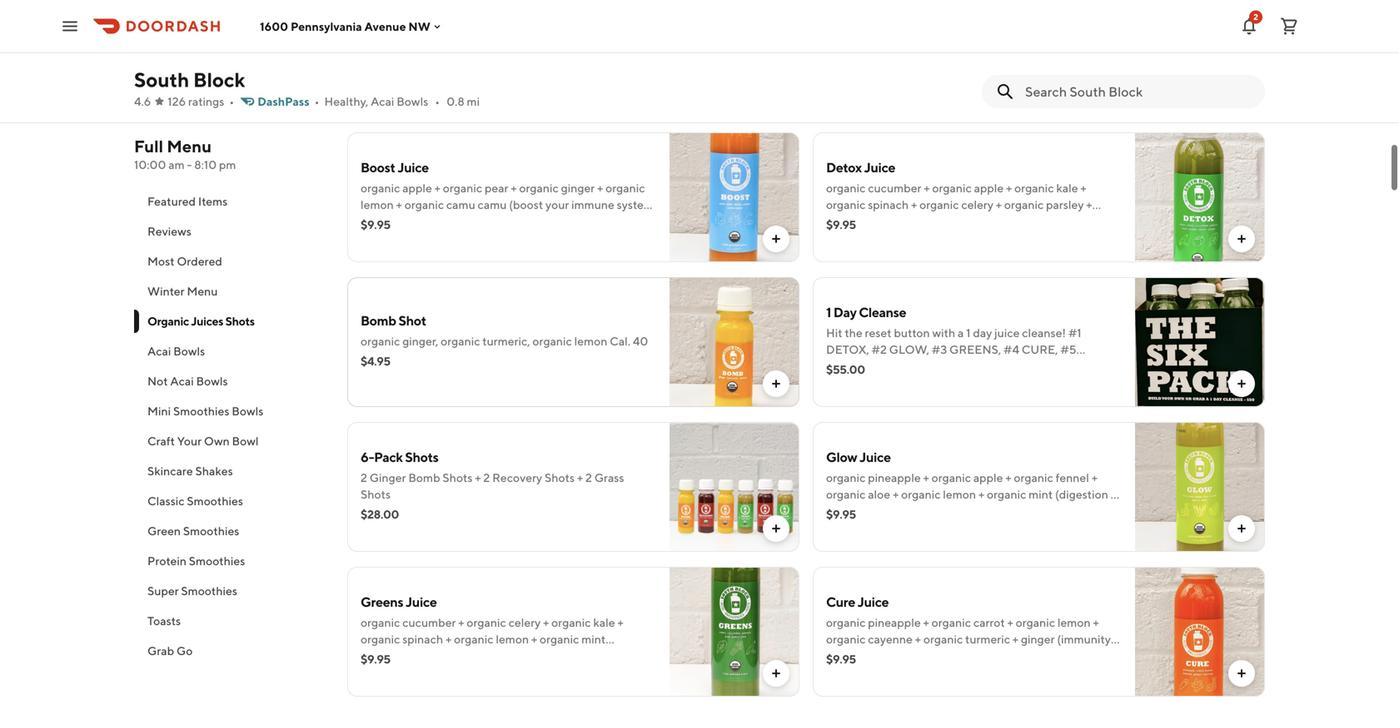Task type: describe. For each thing, give the bounding box(es) containing it.
protein smoothies button
[[134, 547, 327, 577]]

4.6
[[134, 95, 151, 108]]

turmeric
[[966, 633, 1011, 647]]

pineapple for glow juice
[[868, 471, 921, 485]]

1 day cleanse image
[[1136, 277, 1266, 407]]

130 for cure juice
[[1002, 649, 1022, 663]]

full
[[134, 137, 163, 156]]

126 ratings •
[[168, 95, 234, 108]]

(detoxifier
[[361, 649, 416, 663]]

2 left the 0 items, open order cart image
[[1254, 12, 1259, 22]]

menu for winter
[[187, 285, 218, 298]]

#6
[[876, 360, 892, 373]]

0 vertical spatial your
[[546, 198, 569, 212]]

shakes
[[195, 464, 233, 478]]

1 • from the left
[[229, 95, 234, 108]]

#2
[[872, 343, 887, 357]]

shots left recovery at the bottom left
[[443, 471, 473, 485]]

winter menu button
[[134, 277, 327, 307]]

healthy, acai bowls • 0.8 mi
[[325, 95, 480, 108]]

bomb inside bomb shot organic ginger, organic turmeric, organic lemon cal. 40 $4.95
[[361, 313, 396, 329]]

mi
[[467, 95, 480, 108]]

green smoothies button
[[134, 517, 327, 547]]

1 vertical spatial 1
[[967, 326, 971, 340]]

cucumber for detox juice
[[868, 181, 922, 195]]

0 items, open order cart image
[[1280, 16, 1300, 36]]

green
[[147, 524, 181, 538]]

$28.00
[[361, 508, 399, 522]]

nw
[[409, 19, 431, 33]]

acai bowls button
[[134, 337, 327, 367]]

$9.95 for detox
[[827, 218, 856, 232]]

greens juice image
[[670, 567, 800, 697]]

detox juice organic cucumber + organic apple + organic kale + organic spinach + organic celery + organic parsley + organic lemon + organic ginger (cardiovascular + cholesterol)  cal. 100
[[827, 160, 1093, 245]]

boost juice image
[[670, 132, 800, 262]]

cayenne
[[868, 633, 913, 647]]

skin
[[827, 504, 847, 518]]

add item to cart image for bomb shot
[[770, 377, 783, 391]]

ratings
[[188, 95, 224, 108]]

pack
[[374, 449, 403, 465]]

craft
[[147, 434, 175, 448]]

6-
[[361, 449, 374, 465]]

shots right the "mi" on the top left
[[485, 96, 531, 117]]

lemon inside cure juice organic pineapple + organic carrot + organic lemon + organic cayenne + organic turmeric + ginger (immunity booster + anti-inflammatory)  cal. 130
[[1058, 616, 1091, 630]]

pm
[[219, 158, 236, 172]]

juice for cure juice
[[858, 594, 889, 610]]

dashpass •
[[258, 95, 320, 108]]

menu for full
[[167, 137, 212, 156]]

parsley
[[1047, 198, 1084, 212]]

skincare shakes button
[[134, 457, 327, 487]]

shots right pack
[[405, 449, 439, 465]]

#3
[[932, 343, 947, 357]]

aloe
[[868, 488, 891, 502]]

featured items
[[147, 195, 228, 208]]

add item to cart image for 6-pack shots
[[770, 522, 783, 536]]

celery inside detox juice organic cucumber + organic apple + organic kale + organic spinach + organic celery + organic parsley + organic lemon + organic ginger (cardiovascular + cholesterol)  cal. 100
[[962, 198, 994, 212]]

lemon inside the glow juice organic pineapple + organic apple + organic fennel + organic aloe + organic lemon + organic mint (digestion + skin care)   cal. 130
[[943, 488, 977, 502]]

acai bowls
[[147, 345, 205, 358]]

skincare
[[147, 464, 193, 478]]

1600
[[260, 19, 288, 33]]

day
[[973, 326, 993, 340]]

smoothies for super
[[181, 584, 237, 598]]

1600 pennsylvania avenue nw button
[[260, 19, 444, 33]]

cleanse!
[[1023, 326, 1066, 340]]

not
[[147, 375, 168, 388]]

pennsylvania
[[291, 19, 362, 33]]

skincare shakes
[[147, 464, 233, 478]]

0 horizontal spatial your
[[371, 215, 394, 228]]

shots down winter menu button
[[225, 315, 255, 328]]

protein
[[147, 554, 187, 568]]

Item Search search field
[[1026, 82, 1252, 101]]

kale for greens juice
[[594, 616, 615, 630]]

cal. inside cure juice organic pineapple + organic carrot + organic lemon + organic cayenne + organic turmeric + ginger (immunity booster + anti-inflammatory)  cal. 130
[[979, 649, 1000, 663]]

glow,
[[890, 343, 930, 357]]

(boost
[[509, 198, 543, 212]]

your
[[177, 434, 202, 448]]

inflammatory)
[[903, 649, 977, 663]]

boost juice organic apple + organic pear + organic ginger + organic lemon + organic camu camu (boost your immune system & your energy)  cal. 160
[[361, 160, 654, 228]]

care)
[[850, 504, 877, 518]]

mint for greens juice
[[582, 633, 606, 647]]

pineapple for cure juice
[[868, 616, 921, 630]]

grab go
[[147, 644, 193, 658]]

mini smoothies bowls
[[147, 405, 264, 418]]

1 camu from the left
[[446, 198, 476, 212]]

south block
[[134, 68, 245, 92]]

126
[[168, 95, 186, 108]]

6-pack shots 2 ginger bomb shots + 2 recovery shots + 2 grass shots $28.00
[[361, 449, 624, 522]]

bomb shot organic ginger, organic turmeric, organic lemon cal. 40 $4.95
[[361, 313, 648, 368]]

(digestion
[[1056, 488, 1109, 502]]

shots right recovery at the bottom left
[[545, 471, 575, 485]]

greens juice organic cucumber + organic celery + organic kale + organic spinach + organic lemon + organic mint (detoxifier + antioxidant rich)  cal. 35
[[361, 594, 624, 663]]

$9.95 for glow
[[827, 508, 856, 522]]

6-pack shots image
[[670, 422, 800, 552]]

reviews button
[[134, 217, 327, 247]]

apple inside boost juice organic apple + organic pear + organic ginger + organic lemon + organic camu camu (boost your immune system & your energy)  cal. 160
[[403, 181, 432, 195]]

pear
[[485, 181, 509, 195]]

detox juice image
[[1136, 132, 1266, 262]]

juice for detox juice
[[864, 160, 896, 175]]

bowls for mini
[[232, 405, 264, 418]]

classic
[[147, 494, 185, 508]]

ginger
[[370, 471, 406, 485]]

cure juice organic pineapple + organic carrot + organic lemon + organic cayenne + organic turmeric + ginger (immunity booster + anti-inflammatory)  cal. 130
[[827, 594, 1111, 663]]

kale for detox juice
[[1057, 181, 1079, 195]]

1600 pennsylvania avenue nw
[[260, 19, 431, 33]]

cal. inside the glow juice organic pineapple + organic apple + organic fennel + organic aloe + organic lemon + organic mint (digestion + skin care)   cal. 130
[[879, 504, 900, 518]]

reviews
[[147, 225, 192, 238]]

add item to cart image for glow juice
[[1236, 522, 1249, 536]]

organic for organic juices shots
[[147, 315, 189, 328]]

apple for detox juice
[[974, 181, 1004, 195]]

& inside boost juice organic apple + organic pear + organic ginger + organic lemon + organic camu camu (boost your immune system & your energy)  cal. 160
[[361, 215, 368, 228]]

featured
[[147, 195, 196, 208]]

lemon inside greens juice organic cucumber + organic celery + organic kale + organic spinach + organic lemon + organic mint (detoxifier + antioxidant rich)  cal. 35
[[496, 633, 529, 647]]

anti-
[[878, 649, 903, 663]]

frosted gingerbread shake image
[[670, 0, 800, 59]]

#1
[[1069, 326, 1082, 340]]

detox
[[827, 160, 862, 175]]

#4
[[1004, 343, 1020, 357]]

glow juice organic pineapple + organic apple + organic fennel + organic aloe + organic lemon + organic mint (digestion + skin care)   cal. 130
[[827, 449, 1117, 518]]

featured items button
[[134, 187, 327, 217]]

0 horizontal spatial 1
[[827, 305, 831, 320]]

super smoothies button
[[134, 577, 327, 607]]

apple crisp bowl image
[[1136, 0, 1266, 59]]

lemon inside boost juice organic apple + organic pear + organic ginger + organic lemon + organic camu camu (boost your immune system & your energy)  cal. 160
[[361, 198, 394, 212]]

south
[[134, 68, 189, 92]]

the
[[845, 326, 863, 340]]

hit
[[827, 326, 843, 340]]

smoothies for protein
[[189, 554, 245, 568]]



Task type: locate. For each thing, give the bounding box(es) containing it.
system
[[617, 198, 654, 212]]

130 inside the glow juice organic pineapple + organic apple + organic fennel + organic aloe + organic lemon + organic mint (digestion + skin care)   cal. 130
[[902, 504, 921, 518]]

smoothies for green
[[183, 524, 239, 538]]

$9.95 down the detox
[[827, 218, 856, 232]]

acai right "healthy,"
[[371, 95, 394, 108]]

renew,
[[827, 360, 874, 373]]

$55.00
[[827, 363, 865, 377]]

$9.95 left anti-
[[827, 653, 856, 667]]

grab
[[147, 644, 174, 658]]

$9.95 for boost
[[361, 218, 391, 232]]

lemon inside bomb shot organic ginger, organic turmeric, organic lemon cal. 40 $4.95
[[575, 335, 608, 348]]

apple for glow juice
[[974, 471, 1004, 485]]

menu up '-'
[[167, 137, 212, 156]]

apple inside the glow juice organic pineapple + organic apple + organic fennel + organic aloe + organic lemon + organic mint (digestion + skin care)   cal. 130
[[974, 471, 1004, 485]]

$9.95 down greens
[[361, 653, 391, 667]]

$9.95
[[361, 218, 391, 232], [827, 218, 856, 232], [827, 508, 856, 522], [361, 653, 391, 667], [827, 653, 856, 667]]

2 left grass at the bottom left
[[586, 471, 592, 485]]

bowls left 0.8 at the top of page
[[397, 95, 429, 108]]

1 vertical spatial pineapple
[[868, 616, 921, 630]]

•
[[229, 95, 234, 108], [315, 95, 320, 108], [435, 95, 440, 108]]

cal. down turmeric on the right bottom of the page
[[979, 649, 1000, 663]]

cal. left '100'
[[892, 231, 912, 245]]

add item to cart image
[[1236, 232, 1249, 246], [1236, 377, 1249, 391], [770, 522, 783, 536], [770, 667, 783, 681], [1236, 667, 1249, 681]]

your
[[546, 198, 569, 212], [371, 215, 394, 228]]

add item to cart image for boost juice
[[770, 232, 783, 246]]

0 horizontal spatial &
[[361, 215, 368, 228]]

acai right not
[[170, 375, 194, 388]]

• left "healthy,"
[[315, 95, 320, 108]]

craft your own bowl button
[[134, 427, 327, 457]]

juice inside greens juice organic cucumber + organic celery + organic kale + organic spinach + organic lemon + organic mint (detoxifier + antioxidant rich)  cal. 35
[[406, 594, 437, 610]]

1 right a
[[967, 326, 971, 340]]

1 horizontal spatial camu
[[478, 198, 507, 212]]

0 vertical spatial kale
[[1057, 181, 1079, 195]]

spinach inside detox juice organic cucumber + organic apple + organic kale + organic spinach + organic celery + organic parsley + organic lemon + organic ginger (cardiovascular + cholesterol)  cal. 100
[[868, 198, 909, 212]]

1 horizontal spatial spinach
[[868, 198, 909, 212]]

130
[[902, 504, 921, 518], [1002, 649, 1022, 663]]

acai inside not acai bowls button
[[170, 375, 194, 388]]

day
[[834, 305, 857, 320]]

cucumber inside detox juice organic cucumber + organic apple + organic kale + organic spinach + organic celery + organic parsley + organic lemon + organic ginger (cardiovascular + cholesterol)  cal. 100
[[868, 181, 922, 195]]

ginger inside cure juice organic pineapple + organic carrot + organic lemon + organic cayenne + organic turmeric + ginger (immunity booster + anti-inflammatory)  cal. 130
[[1021, 633, 1055, 647]]

2 horizontal spatial •
[[435, 95, 440, 108]]

1 vertical spatial kale
[[594, 616, 615, 630]]

pineapple inside the glow juice organic pineapple + organic apple + organic fennel + organic aloe + organic lemon + organic mint (digestion + skin care)   cal. 130
[[868, 471, 921, 485]]

turmeric,
[[483, 335, 530, 348]]

add item to cart image for cure juice
[[1236, 667, 1249, 681]]

130 for glow juice
[[902, 504, 921, 518]]

go
[[177, 644, 193, 658]]

grab go button
[[134, 637, 327, 667]]

cucumber for greens juice
[[403, 616, 456, 630]]

1 left day
[[827, 305, 831, 320]]

celery up "35"
[[509, 616, 541, 630]]

apple
[[403, 181, 432, 195], [974, 181, 1004, 195], [974, 471, 1004, 485]]

organic for organic juices & shots
[[347, 96, 413, 117]]

juice inside the glow juice organic pineapple + organic apple + organic fennel + organic aloe + organic lemon + organic mint (digestion + skin care)   cal. 130
[[860, 449, 891, 465]]

0 vertical spatial cucumber
[[868, 181, 922, 195]]

cal. inside boost juice organic apple + organic pear + organic ginger + organic lemon + organic camu camu (boost your immune system & your energy)  cal. 160
[[439, 215, 460, 228]]

immune
[[572, 198, 615, 212]]

bowls up the bowl
[[232, 405, 264, 418]]

mint
[[1029, 488, 1053, 502], [582, 633, 606, 647]]

0 vertical spatial pineapple
[[868, 471, 921, 485]]

0 vertical spatial &
[[470, 96, 481, 117]]

juices down winter menu button
[[191, 315, 223, 328]]

with
[[933, 326, 956, 340]]

organic juices shots
[[147, 315, 255, 328]]

0 horizontal spatial mint
[[582, 633, 606, 647]]

cure
[[827, 594, 856, 610]]

#5
[[1061, 343, 1077, 357]]

rich)
[[489, 649, 513, 663]]

camu up 160
[[446, 198, 476, 212]]

shots up the "$28.00"
[[361, 488, 391, 502]]

shots
[[485, 96, 531, 117], [225, 315, 255, 328], [405, 449, 439, 465], [443, 471, 473, 485], [545, 471, 575, 485], [361, 488, 391, 502]]

1 horizontal spatial •
[[315, 95, 320, 108]]

1 vertical spatial celery
[[509, 616, 541, 630]]

1 horizontal spatial &
[[470, 96, 481, 117]]

35
[[538, 649, 552, 663]]

juice
[[995, 326, 1020, 340]]

smoothies down 'protein smoothies'
[[181, 584, 237, 598]]

lemon inside detox juice organic cucumber + organic apple + organic kale + organic spinach + organic celery + organic parsley + organic lemon + organic ginger (cardiovascular + cholesterol)  cal. 100
[[868, 215, 901, 228]]

juice for greens juice
[[406, 594, 437, 610]]

juice inside cure juice organic pineapple + organic carrot + organic lemon + organic cayenne + organic turmeric + ginger (immunity booster + anti-inflammatory)  cal. 130
[[858, 594, 889, 610]]

cal. inside bomb shot organic ginger, organic turmeric, organic lemon cal. 40 $4.95
[[610, 335, 631, 348]]

1 horizontal spatial juices
[[416, 96, 467, 117]]

+
[[435, 181, 441, 195], [511, 181, 517, 195], [597, 181, 603, 195], [924, 181, 930, 195], [1006, 181, 1013, 195], [1081, 181, 1087, 195], [396, 198, 402, 212], [911, 198, 918, 212], [996, 198, 1002, 212], [1087, 198, 1093, 212], [904, 215, 910, 228], [1073, 215, 1079, 228], [475, 471, 481, 485], [577, 471, 583, 485], [924, 471, 930, 485], [1006, 471, 1012, 485], [1092, 471, 1098, 485], [893, 488, 899, 502], [979, 488, 985, 502], [1111, 488, 1117, 502], [458, 616, 465, 630], [543, 616, 549, 630], [618, 616, 624, 630], [924, 616, 930, 630], [1008, 616, 1014, 630], [1093, 616, 1100, 630], [446, 633, 452, 647], [531, 633, 538, 647], [915, 633, 922, 647], [1013, 633, 1019, 647], [418, 649, 424, 663], [869, 649, 875, 663]]

juice for boost juice
[[398, 160, 429, 175]]

2 vertical spatial ginger
[[1021, 633, 1055, 647]]

2 • from the left
[[315, 95, 320, 108]]

mini smoothies bowls button
[[134, 397, 327, 427]]

0 vertical spatial organic
[[347, 96, 413, 117]]

lemon
[[361, 198, 394, 212], [868, 215, 901, 228], [575, 335, 608, 348], [943, 488, 977, 502], [1058, 616, 1091, 630], [496, 633, 529, 647]]

1 horizontal spatial organic
[[347, 96, 413, 117]]

add item to cart image for 1 day cleanse
[[1236, 377, 1249, 391]]

0 horizontal spatial camu
[[446, 198, 476, 212]]

0 horizontal spatial ginger
[[561, 181, 595, 195]]

2
[[1254, 12, 1259, 22], [361, 471, 367, 485], [484, 471, 490, 485], [586, 471, 592, 485]]

kale inside greens juice organic cucumber + organic celery + organic kale + organic spinach + organic lemon + organic mint (detoxifier + antioxidant rich)  cal. 35
[[594, 616, 615, 630]]

add item to cart image for greens juice
[[770, 667, 783, 681]]

1 horizontal spatial mint
[[1029, 488, 1053, 502]]

juice right the glow
[[860, 449, 891, 465]]

0 horizontal spatial bomb
[[361, 313, 396, 329]]

mint inside the glow juice organic pineapple + organic apple + organic fennel + organic aloe + organic lemon + organic mint (digestion + skin care)   cal. 130
[[1029, 488, 1053, 502]]

1 horizontal spatial 1
[[967, 326, 971, 340]]

menu inside button
[[187, 285, 218, 298]]

notification bell image
[[1240, 16, 1260, 36]]

celery up (cardiovascular
[[962, 198, 994, 212]]

carrot
[[974, 616, 1005, 630]]

bomb right ginger
[[409, 471, 440, 485]]

(cardiovascular
[[990, 215, 1071, 228]]

most ordered
[[147, 255, 222, 268]]

1 vertical spatial spinach
[[403, 633, 443, 647]]

ginger,
[[403, 335, 439, 348]]

classic smoothies button
[[134, 487, 327, 517]]

cure juice image
[[1136, 567, 1266, 697]]

items
[[198, 195, 228, 208]]

glow juice image
[[1136, 422, 1266, 552]]

lemon up (immunity
[[1058, 616, 1091, 630]]

bowls for not
[[196, 375, 228, 388]]

2 horizontal spatial ginger
[[1021, 633, 1055, 647]]

juice right cure
[[858, 594, 889, 610]]

spinach up antioxidant
[[403, 633, 443, 647]]

$10.95+
[[361, 15, 402, 28]]

lemon up cholesterol) on the top right of page
[[868, 215, 901, 228]]

juices for shots
[[191, 315, 223, 328]]

smoothies up craft your own bowl
[[173, 405, 230, 418]]

mint inside greens juice organic cucumber + organic celery + organic kale + organic spinach + organic lemon + organic mint (detoxifier + antioxidant rich)  cal. 35
[[582, 633, 606, 647]]

pineapple inside cure juice organic pineapple + organic carrot + organic lemon + organic cayenne + organic turmeric + ginger (immunity booster + anti-inflammatory)  cal. 130
[[868, 616, 921, 630]]

cure,
[[1022, 343, 1059, 357]]

0 vertical spatial acai
[[371, 95, 394, 108]]

bomb shot image
[[670, 277, 800, 407]]

smoothies down shakes
[[187, 494, 243, 508]]

cal. left "40" at the top of the page
[[610, 335, 631, 348]]

organic down winter
[[147, 315, 189, 328]]

bowls up not acai bowls
[[173, 345, 205, 358]]

cal. down aloe
[[879, 504, 900, 518]]

0.8
[[447, 95, 465, 108]]

1 horizontal spatial your
[[546, 198, 569, 212]]

cal.
[[439, 215, 460, 228], [892, 231, 912, 245], [610, 335, 631, 348], [879, 504, 900, 518], [515, 649, 536, 663], [979, 649, 1000, 663]]

cal. inside greens juice organic cucumber + organic celery + organic kale + organic spinach + organic lemon + organic mint (detoxifier + antioxidant rich)  cal. 35
[[515, 649, 536, 663]]

juices for &
[[416, 96, 467, 117]]

juice right the detox
[[864, 160, 896, 175]]

open menu image
[[60, 16, 80, 36]]

block
[[193, 68, 245, 92]]

bomb inside 6-pack shots 2 ginger bomb shots + 2 recovery shots + 2 grass shots $28.00
[[409, 471, 440, 485]]

juice inside boost juice organic apple + organic pear + organic ginger + organic lemon + organic camu camu (boost your immune system & your energy)  cal. 160
[[398, 160, 429, 175]]

menu
[[167, 137, 212, 156], [187, 285, 218, 298]]

smoothies for classic
[[187, 494, 243, 508]]

winter menu
[[147, 285, 218, 298]]

acai for not
[[170, 375, 194, 388]]

menu inside full menu 10:00 am - 8:10 pm
[[167, 137, 212, 156]]

greens
[[361, 594, 403, 610]]

juice inside detox juice organic cucumber + organic apple + organic kale + organic spinach + organic celery + organic parsley + organic lemon + organic ginger (cardiovascular + cholesterol)  cal. 100
[[864, 160, 896, 175]]

8:10
[[194, 158, 217, 172]]

acai inside acai bowls button
[[147, 345, 171, 358]]

1 vertical spatial cucumber
[[403, 616, 456, 630]]

apple inside detox juice organic cucumber + organic apple + organic kale + organic spinach + organic celery + organic parsley + organic lemon + organic ginger (cardiovascular + cholesterol)  cal. 100
[[974, 181, 1004, 195]]

toasts
[[147, 614, 181, 628]]

ginger left (immunity
[[1021, 633, 1055, 647]]

your left energy)
[[371, 215, 394, 228]]

1 day cleanse hit the reset button with a 1 day juice cleanse! #1 detox, #2 glow, #3 greens, #4 cure, #5 renew, #6 boost
[[827, 305, 1082, 373]]

0 vertical spatial celery
[[962, 198, 994, 212]]

add item to cart image for detox juice
[[1236, 232, 1249, 246]]

1 vertical spatial ginger
[[954, 215, 988, 228]]

0 vertical spatial spinach
[[868, 198, 909, 212]]

0 vertical spatial 130
[[902, 504, 921, 518]]

100
[[915, 231, 936, 245]]

1 horizontal spatial celery
[[962, 198, 994, 212]]

shot
[[399, 313, 426, 329]]

$9.95 left energy)
[[361, 218, 391, 232]]

bowls for healthy,
[[397, 95, 429, 108]]

spinach for detox juice
[[868, 198, 909, 212]]

1 vertical spatial menu
[[187, 285, 218, 298]]

own
[[204, 434, 230, 448]]

2 pineapple from the top
[[868, 616, 921, 630]]

kale inside detox juice organic cucumber + organic apple + organic kale + organic spinach + organic celery + organic parsley + organic lemon + organic ginger (cardiovascular + cholesterol)  cal. 100
[[1057, 181, 1079, 195]]

10:00
[[134, 158, 166, 172]]

cucumber up '100'
[[868, 181, 922, 195]]

-
[[187, 158, 192, 172]]

ginger inside boost juice organic apple + organic pear + organic ginger + organic lemon + organic camu camu (boost your immune system & your energy)  cal. 160
[[561, 181, 595, 195]]

0 horizontal spatial kale
[[594, 616, 615, 630]]

0 horizontal spatial •
[[229, 95, 234, 108]]

lemon right aloe
[[943, 488, 977, 502]]

juices left the "mi" on the top left
[[416, 96, 467, 117]]

0 vertical spatial bomb
[[361, 313, 396, 329]]

most
[[147, 255, 175, 268]]

avenue
[[365, 19, 406, 33]]

fennel
[[1056, 471, 1090, 485]]

1 horizontal spatial 130
[[1002, 649, 1022, 663]]

bomb left shot
[[361, 313, 396, 329]]

spinach inside greens juice organic cucumber + organic celery + organic kale + organic spinach + organic lemon + organic mint (detoxifier + antioxidant rich)  cal. 35
[[403, 633, 443, 647]]

detox,
[[827, 343, 870, 357]]

0 vertical spatial menu
[[167, 137, 212, 156]]

1 vertical spatial bomb
[[409, 471, 440, 485]]

0 vertical spatial 1
[[827, 305, 831, 320]]

organic juices & shots
[[347, 96, 531, 117]]

$9.95 down the glow
[[827, 508, 856, 522]]

mint for glow juice
[[1029, 488, 1053, 502]]

1 horizontal spatial ginger
[[954, 215, 988, 228]]

2 left recovery at the bottom left
[[484, 471, 490, 485]]

3 • from the left
[[435, 95, 440, 108]]

0 vertical spatial juices
[[416, 96, 467, 117]]

0 horizontal spatial cucumber
[[403, 616, 456, 630]]

spinach up cholesterol) on the top right of page
[[868, 198, 909, 212]]

add item to cart image
[[1236, 29, 1249, 42], [770, 232, 783, 246], [770, 377, 783, 391], [1236, 522, 1249, 536]]

pineapple up aloe
[[868, 471, 921, 485]]

booster
[[827, 649, 867, 663]]

1 vertical spatial 130
[[1002, 649, 1022, 663]]

$4.95
[[361, 355, 391, 368]]

(immunity
[[1058, 633, 1111, 647]]

2 down "6-"
[[361, 471, 367, 485]]

0 vertical spatial mint
[[1029, 488, 1053, 502]]

green smoothies
[[147, 524, 239, 538]]

1 horizontal spatial bomb
[[409, 471, 440, 485]]

camu down the pear in the top left of the page
[[478, 198, 507, 212]]

1 vertical spatial acai
[[147, 345, 171, 358]]

1 pineapple from the top
[[868, 471, 921, 485]]

smoothies up 'protein smoothies'
[[183, 524, 239, 538]]

smoothies down green smoothies button
[[189, 554, 245, 568]]

130 down turmeric on the right bottom of the page
[[1002, 649, 1022, 663]]

bomb
[[361, 313, 396, 329], [409, 471, 440, 485]]

organic up boost
[[347, 96, 413, 117]]

1 horizontal spatial kale
[[1057, 181, 1079, 195]]

0 horizontal spatial organic
[[147, 315, 189, 328]]

juice for glow juice
[[860, 449, 891, 465]]

1 vertical spatial your
[[371, 215, 394, 228]]

energy)
[[397, 215, 437, 228]]

lemon down boost
[[361, 198, 394, 212]]

grass
[[595, 471, 624, 485]]

2 vertical spatial acai
[[170, 375, 194, 388]]

pineapple
[[868, 471, 921, 485], [868, 616, 921, 630]]

cucumber
[[868, 181, 922, 195], [403, 616, 456, 630]]

recovery
[[493, 471, 543, 485]]

lemon up rich) at the left bottom of the page
[[496, 633, 529, 647]]

& right 0.8 at the top of page
[[470, 96, 481, 117]]

juice right greens
[[406, 594, 437, 610]]

smoothies for mini
[[173, 405, 230, 418]]

acai up not
[[147, 345, 171, 358]]

cleanse
[[859, 305, 907, 320]]

0 horizontal spatial spinach
[[403, 633, 443, 647]]

2 camu from the left
[[478, 198, 507, 212]]

0 vertical spatial ginger
[[561, 181, 595, 195]]

• left 0.8 at the top of page
[[435, 95, 440, 108]]

ginger left (cardiovascular
[[954, 215, 988, 228]]

ginger up immune at left
[[561, 181, 595, 195]]

cal. left 160
[[439, 215, 460, 228]]

0 horizontal spatial 130
[[902, 504, 921, 518]]

glow
[[827, 449, 858, 465]]

160
[[462, 215, 482, 228]]

celery inside greens juice organic cucumber + organic celery + organic kale + organic spinach + organic lemon + organic mint (detoxifier + antioxidant rich)  cal. 35
[[509, 616, 541, 630]]

your right (boost
[[546, 198, 569, 212]]

protein smoothies
[[147, 554, 245, 568]]

1 horizontal spatial cucumber
[[868, 181, 922, 195]]

$9.95 for greens
[[361, 653, 391, 667]]

0 horizontal spatial celery
[[509, 616, 541, 630]]

& left energy)
[[361, 215, 368, 228]]

• down block
[[229, 95, 234, 108]]

40
[[633, 335, 648, 348]]

ordered
[[177, 255, 222, 268]]

lemon left "40" at the top of the page
[[575, 335, 608, 348]]

pineapple up cayenne
[[868, 616, 921, 630]]

ginger inside detox juice organic cucumber + organic apple + organic kale + organic spinach + organic celery + organic parsley + organic lemon + organic ginger (cardiovascular + cholesterol)  cal. 100
[[954, 215, 988, 228]]

boost
[[361, 160, 395, 175]]

130 inside cure juice organic pineapple + organic carrot + organic lemon + organic cayenne + organic turmeric + ginger (immunity booster + anti-inflammatory)  cal. 130
[[1002, 649, 1022, 663]]

0 horizontal spatial juices
[[191, 315, 223, 328]]

not acai bowls button
[[134, 367, 327, 397]]

spinach for greens juice
[[403, 633, 443, 647]]

1 vertical spatial juices
[[191, 315, 223, 328]]

130 right care)
[[902, 504, 921, 518]]

acai for healthy,
[[371, 95, 394, 108]]

juice right boost
[[398, 160, 429, 175]]

full menu 10:00 am - 8:10 pm
[[134, 137, 236, 172]]

craft your own bowl
[[147, 434, 259, 448]]

most ordered button
[[134, 247, 327, 277]]

cucumber up antioxidant
[[403, 616, 456, 630]]

cal. inside detox juice organic cucumber + organic apple + organic kale + organic spinach + organic celery + organic parsley + organic lemon + organic ginger (cardiovascular + cholesterol)  cal. 100
[[892, 231, 912, 245]]

cucumber inside greens juice organic cucumber + organic celery + organic kale + organic spinach + organic lemon + organic mint (detoxifier + antioxidant rich)  cal. 35
[[403, 616, 456, 630]]

cal. left "35"
[[515, 649, 536, 663]]

bowls up mini smoothies bowls
[[196, 375, 228, 388]]

menu up organic juices shots
[[187, 285, 218, 298]]

1 vertical spatial organic
[[147, 315, 189, 328]]

$9.95 for cure
[[827, 653, 856, 667]]

1 vertical spatial mint
[[582, 633, 606, 647]]

1 vertical spatial &
[[361, 215, 368, 228]]



Task type: vqa. For each thing, say whether or not it's contained in the screenshot.
the rightmost Tomato,
no



